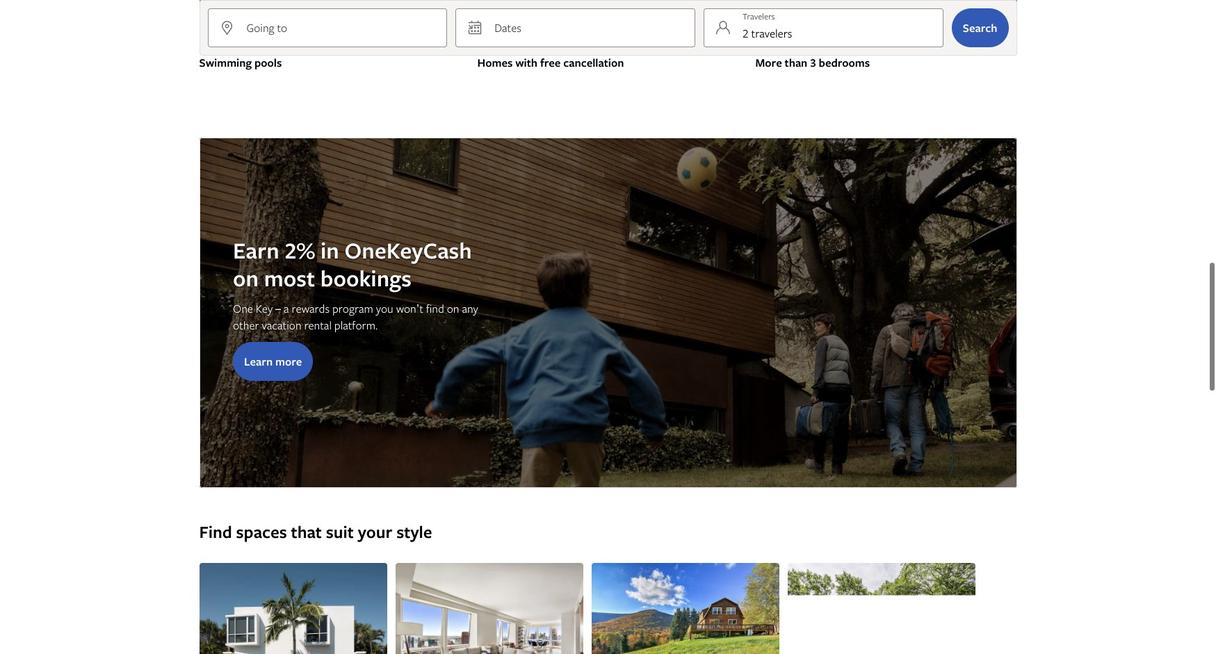 Task type: vqa. For each thing, say whether or not it's contained in the screenshot.
list item
no



Task type: describe. For each thing, give the bounding box(es) containing it.
onekeycash
[[344, 235, 472, 266]]

any
[[462, 301, 478, 316]]

space for everyone more than 3 bedrooms
[[755, 40, 870, 70]]

homes
[[477, 55, 513, 70]]

stays
[[513, 40, 536, 52]]

search
[[963, 20, 997, 35]]

swimming pool image
[[199, 0, 461, 32]]

search button
[[952, 8, 1009, 47]]

2
[[743, 26, 749, 41]]

previous image
[[191, 628, 208, 639]]

travelers
[[751, 26, 792, 41]]

one
[[233, 301, 253, 316]]

learn more
[[244, 354, 302, 369]]

flexible
[[477, 40, 511, 52]]

flexible stays homes with free cancellation
[[477, 40, 624, 70]]

that
[[291, 521, 322, 544]]

amenities
[[237, 40, 277, 52]]

big house with pool image
[[755, 0, 1017, 32]]

more
[[755, 55, 782, 70]]

find spaces that suit your style region
[[185, 521, 1025, 654]]

vacation
[[261, 318, 301, 333]]

cancellation
[[563, 55, 624, 70]]

earn
[[233, 235, 279, 266]]

space
[[755, 40, 779, 52]]

for
[[781, 40, 797, 52]]

than
[[785, 55, 807, 70]]

key
[[255, 301, 272, 316]]

3
[[810, 55, 816, 70]]

on inside one key – a rewards program you won't find on any other vacation rental platform.
[[447, 301, 459, 316]]

suit
[[326, 521, 354, 544]]

a
[[283, 301, 289, 316]]

spaces
[[236, 521, 287, 544]]

learn more link
[[233, 342, 313, 381]]

find spaces that suit your style
[[199, 521, 432, 544]]

rental
[[304, 318, 331, 333]]

in
[[320, 235, 339, 266]]

most
[[264, 263, 315, 294]]

popular
[[199, 40, 235, 52]]



Task type: locate. For each thing, give the bounding box(es) containing it.
0 vertical spatial on
[[233, 263, 258, 294]]

on
[[233, 263, 258, 294], [447, 301, 459, 316]]

on up the one
[[233, 263, 258, 294]]

style
[[397, 521, 432, 544]]

on inside the 'earn 2% in onekeycash on most bookings'
[[233, 263, 258, 294]]

on left any
[[447, 301, 459, 316]]

find
[[199, 521, 232, 544]]

one key – a rewards program you won't find on any other vacation rental platform.
[[233, 301, 478, 333]]

1 horizontal spatial on
[[447, 301, 459, 316]]

2%
[[284, 235, 315, 266]]

your
[[358, 521, 392, 544]]

swimming
[[199, 55, 252, 70]]

bookings
[[320, 263, 411, 294]]

pools
[[254, 55, 282, 70]]

program
[[332, 301, 373, 316]]

2 travelers button
[[704, 8, 943, 47]]

platform.
[[334, 318, 377, 333]]

bedrooms
[[819, 55, 870, 70]]

won't
[[396, 301, 423, 316]]

travel vrbo and onekey image
[[199, 138, 1017, 488]]

free
[[540, 55, 561, 70]]

you
[[376, 301, 393, 316]]

learn
[[244, 354, 272, 369]]

0 horizontal spatial on
[[233, 263, 258, 294]]

earn 2% in onekeycash on most bookings
[[233, 235, 472, 294]]

find
[[426, 301, 444, 316]]

2 travelers
[[743, 26, 792, 41]]

more
[[275, 354, 302, 369]]

with
[[515, 55, 537, 70]]

rewards
[[291, 301, 329, 316]]

–
[[275, 301, 281, 316]]

family in house with garden image
[[477, 0, 739, 32]]

everyone
[[799, 40, 839, 52]]

popular amenities swimming pools
[[199, 40, 282, 70]]

other
[[233, 318, 259, 333]]

1 vertical spatial on
[[447, 301, 459, 316]]



